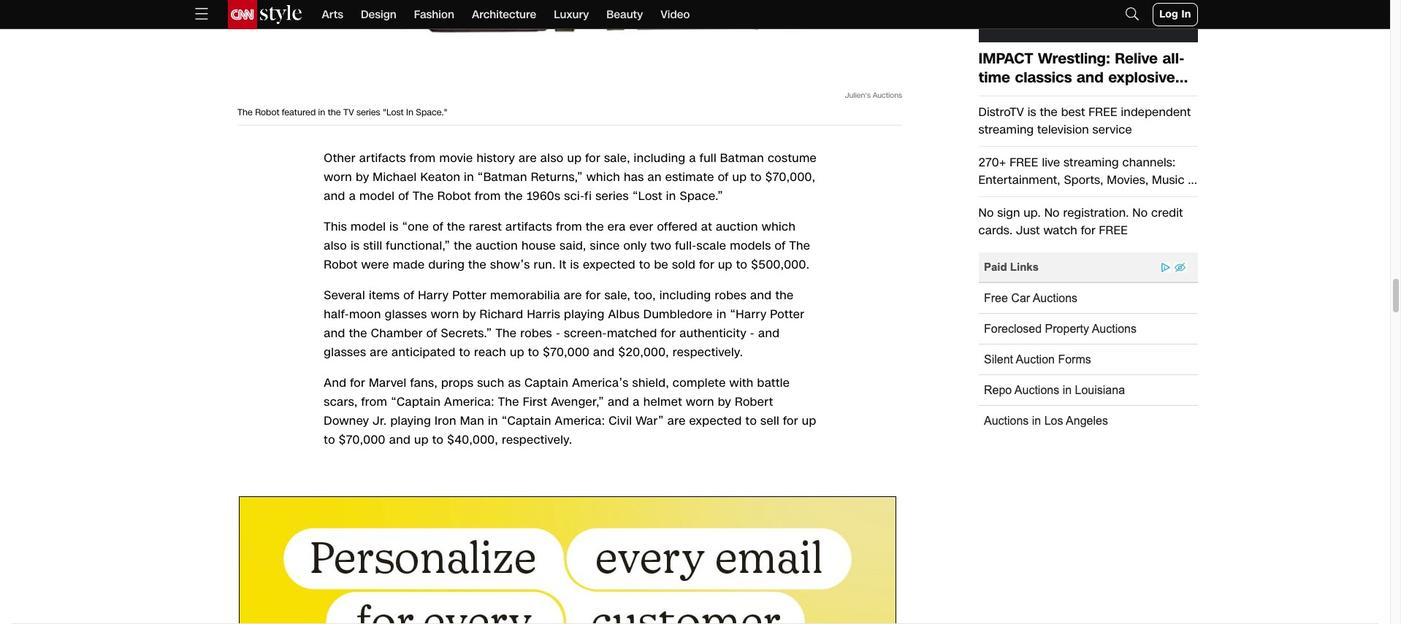 Task type: locate. For each thing, give the bounding box(es) containing it.
0 horizontal spatial worn
[[324, 169, 352, 185]]

1 vertical spatial worn
[[431, 306, 459, 323]]

a left the full
[[690, 150, 696, 166]]

sale, up has
[[604, 150, 631, 166]]

1 vertical spatial in
[[406, 107, 414, 118]]

respectively.
[[673, 344, 744, 361], [502, 432, 573, 449]]

this model is "one of the rarest artifacts from the era ever offered at auction which also is still functional," the auction house said, since only two full-scale models of the robot were made during the show's run. it is expected to be sold for up to $500,000.
[[324, 218, 811, 273]]

0 horizontal spatial $70,000
[[339, 432, 386, 449]]

0 vertical spatial a
[[690, 150, 696, 166]]

streaming
[[979, 122, 1034, 138], [1064, 155, 1120, 171]]

270+
[[979, 155, 1007, 171]]

0 vertical spatial expected
[[583, 256, 636, 273]]

fashion link
[[414, 0, 455, 29]]

memorabilia
[[490, 287, 561, 304]]

0 vertical spatial artifacts
[[359, 150, 406, 166]]

log in
[[1160, 7, 1192, 21]]

the down as
[[498, 394, 519, 411]]

robes
[[715, 287, 747, 304], [521, 325, 553, 342]]

a up "war""
[[633, 394, 640, 411]]

artifacts inside this model is "one of the rarest artifacts from the era ever offered at auction which also is still functional," the auction house said, since only two full-scale models of the robot were made during the show's run. it is expected to be sold for up to $500,000.
[[506, 218, 553, 235]]

including up dumbledore
[[660, 287, 712, 304]]

robot up several
[[324, 256, 358, 273]]

0 vertical spatial including
[[634, 150, 686, 166]]

movies,
[[1108, 172, 1149, 189]]

sell
[[761, 413, 780, 430]]

run.
[[534, 256, 556, 273]]

$20,000,
[[619, 344, 669, 361]]

1 - from the left
[[556, 325, 561, 342]]

is right distrotv on the top of the page
[[1028, 104, 1037, 121]]

1 vertical spatial robes
[[521, 325, 553, 342]]

1 horizontal spatial respectively.
[[673, 344, 744, 361]]

chamber
[[371, 325, 423, 342]]

log
[[1160, 7, 1179, 21]]

for inside other artifacts from movie history are also up for sale, including a full batman costume worn by michael keaton in "batman returns," which has an estimate of up to $70,000, and a model of the robot from the 1960s sci-fi series "lost in space."
[[586, 150, 601, 166]]

free up service
[[1089, 104, 1118, 121]]

0 vertical spatial robes
[[715, 287, 747, 304]]

and for marvel fans, props such as captain america's shield, complete with battle scars, from "captain america: the first avenger," and a helmet worn by robert downey jr. playing iron man in "captain america: civil war" are expected to sell for up to $70,000 and up to $40,000, respectively.
[[324, 375, 817, 449]]

free
[[1089, 104, 1118, 121], [1010, 155, 1039, 171], [1100, 223, 1129, 239]]

expected inside and for marvel fans, props such as captain america's shield, complete with battle scars, from "captain america: the first avenger," and a helmet worn by robert downey jr. playing iron man in "captain america: civil war" are expected to sell for up to $70,000 and up to $40,000, respectively.
[[690, 413, 742, 430]]

"lost
[[633, 188, 663, 204]]

1 vertical spatial also
[[324, 237, 347, 254]]

up
[[567, 150, 582, 166], [733, 169, 747, 185], [718, 256, 733, 273], [510, 344, 525, 361], [802, 413, 817, 430], [414, 432, 429, 449]]

270+ free live streaming channels: entertainment, sports, movies, music & more no sign up. no registration. no credit cards. just watch for free
[[979, 155, 1196, 239]]

playing right jr.
[[391, 413, 431, 430]]

other
[[324, 150, 356, 166]]

up right reach
[[510, 344, 525, 361]]

architecture
[[472, 7, 537, 22]]

$70,000 down screen-
[[543, 344, 590, 361]]

a down other
[[349, 188, 356, 204]]

in right the "lost
[[666, 188, 676, 204]]

1 vertical spatial sale,
[[605, 287, 631, 304]]

respectively. down authenticity
[[673, 344, 744, 361]]

matched
[[607, 325, 658, 342]]

2 vertical spatial by
[[718, 394, 732, 411]]

0 horizontal spatial streaming
[[979, 122, 1034, 138]]

2 horizontal spatial robot
[[438, 188, 472, 204]]

1 horizontal spatial no
[[1045, 205, 1060, 222]]

2 vertical spatial robot
[[324, 256, 358, 273]]

half-
[[324, 306, 349, 323]]

is right it in the left of the page
[[571, 256, 580, 273]]

artifacts up michael
[[359, 150, 406, 166]]

series right the fi
[[596, 188, 629, 204]]

1 vertical spatial a
[[349, 188, 356, 204]]

1 horizontal spatial also
[[541, 150, 564, 166]]

playing
[[564, 306, 605, 323], [391, 413, 431, 430]]

distrotv
[[979, 104, 1025, 121]]

for down scale
[[700, 256, 715, 273]]

1 vertical spatial "captain
[[502, 413, 552, 430]]

1 horizontal spatial a
[[633, 394, 640, 411]]

is inside distrotv is the best free independent streaming television service
[[1028, 104, 1037, 121]]

to down batman on the top of the page
[[751, 169, 762, 185]]

1 vertical spatial expected
[[690, 413, 742, 430]]

"captain down the fans,
[[391, 394, 441, 411]]

show's
[[490, 256, 530, 273]]

0 horizontal spatial artifacts
[[359, 150, 406, 166]]

2 horizontal spatial no
[[1133, 205, 1149, 222]]

0 vertical spatial in
[[1182, 7, 1192, 21]]

1 horizontal spatial robes
[[715, 287, 747, 304]]

1 vertical spatial respectively.
[[502, 432, 573, 449]]

$70,000
[[543, 344, 590, 361], [339, 432, 386, 449]]

also down this
[[324, 237, 347, 254]]

by up 'secrets."'
[[463, 306, 476, 323]]

also inside other artifacts from movie history are also up for sale, including a full batman costume worn by michael keaton in "batman returns," which has an estimate of up to $70,000, and a model of the robot from the 1960s sci-fi series "lost in space."
[[541, 150, 564, 166]]

1 horizontal spatial which
[[762, 218, 796, 235]]

1 horizontal spatial america:
[[555, 413, 605, 430]]

free down registration.
[[1100, 223, 1129, 239]]

0 vertical spatial series
[[357, 107, 381, 118]]

which inside this model is "one of the rarest artifacts from the era ever offered at auction which also is still functional," the auction house said, since only two full-scale models of the robot were made during the show's run. it is expected to be sold for up to $500,000.
[[762, 218, 796, 235]]

no sign up. no registration. no credit cards. just watch for free link
[[979, 205, 1198, 240]]

0 horizontal spatial which
[[587, 169, 621, 185]]

up down batman on the top of the page
[[733, 169, 747, 185]]

richard
[[480, 306, 524, 323]]

1 horizontal spatial by
[[463, 306, 476, 323]]

potter right harry
[[453, 287, 487, 304]]

up right sell
[[802, 413, 817, 430]]

julien's
[[845, 90, 871, 101]]

respectively. down the first
[[502, 432, 573, 449]]

and
[[324, 375, 347, 392]]

the down "batman
[[505, 188, 523, 204]]

in right log
[[1182, 7, 1192, 21]]

2 vertical spatial worn
[[686, 394, 715, 411]]

including for in
[[660, 287, 712, 304]]

the robot featured in the tv series "lost in space."
[[238, 107, 448, 118]]

1 horizontal spatial artifacts
[[506, 218, 553, 235]]

the right during
[[469, 256, 487, 273]]

for up the fi
[[586, 150, 601, 166]]

in right man on the bottom left of page
[[488, 413, 498, 430]]

by left michael
[[356, 169, 369, 185]]

0 horizontal spatial potter
[[453, 287, 487, 304]]

1 horizontal spatial glasses
[[385, 306, 427, 323]]

man
[[460, 413, 485, 430]]

- down harris
[[556, 325, 561, 342]]

are
[[519, 150, 537, 166], [564, 287, 582, 304], [370, 344, 388, 361], [668, 413, 686, 430]]

the up "television"
[[1040, 104, 1058, 121]]

a
[[690, 150, 696, 166], [349, 188, 356, 204], [633, 394, 640, 411]]

of down michael
[[398, 188, 409, 204]]

1 vertical spatial glasses
[[324, 344, 366, 361]]

for down registration.
[[1082, 223, 1096, 239]]

1 no from the left
[[979, 205, 994, 222]]

auction
[[716, 218, 759, 235], [476, 237, 518, 254]]

1 vertical spatial $70,000
[[339, 432, 386, 449]]

by down with
[[718, 394, 732, 411]]

to inside other artifacts from movie history are also up for sale, including a full batman costume worn by michael keaton in "batman returns," which has an estimate of up to $70,000, and a model of the robot from the 1960s sci-fi series "lost in space."
[[751, 169, 762, 185]]

1 vertical spatial auction
[[476, 237, 518, 254]]

also up the returns,"
[[541, 150, 564, 166]]

1 horizontal spatial robot
[[324, 256, 358, 273]]

1 vertical spatial artifacts
[[506, 218, 553, 235]]

1 vertical spatial playing
[[391, 413, 431, 430]]

1 vertical spatial america:
[[555, 413, 605, 430]]

from up said,
[[556, 218, 582, 235]]

are inside and for marvel fans, props such as captain america's shield, complete with battle scars, from "captain america: the first avenger," and a helmet worn by robert downey jr. playing iron man in "captain america: civil war" are expected to sell for up to $70,000 and up to $40,000, respectively.
[[668, 413, 686, 430]]

beauty link
[[607, 0, 643, 29]]

by
[[356, 169, 369, 185], [463, 306, 476, 323], [718, 394, 732, 411]]

in inside log in link
[[1182, 7, 1192, 21]]

search icon image
[[1124, 5, 1142, 22]]

america: down avenger,"
[[555, 413, 605, 430]]

worn down harry
[[431, 306, 459, 323]]

1 vertical spatial series
[[596, 188, 629, 204]]

the up $500,000.
[[790, 237, 811, 254]]

expected down since
[[583, 256, 636, 273]]

and inside other artifacts from movie history are also up for sale, including a full batman costume worn by michael keaton in "batman returns," which has an estimate of up to $70,000, and a model of the robot from the 1960s sci-fi series "lost in space."
[[324, 188, 346, 204]]

for right and
[[350, 375, 366, 392]]

in right "lost
[[406, 107, 414, 118]]

0 horizontal spatial robot
[[255, 107, 280, 118]]

auction down rarest
[[476, 237, 518, 254]]

1 vertical spatial model
[[351, 218, 386, 235]]

america: up man on the bottom left of page
[[444, 394, 495, 411]]

0 vertical spatial also
[[541, 150, 564, 166]]

for inside 270+ free live streaming channels: entertainment, sports, movies, music & more no sign up. no registration. no credit cards. just watch for free
[[1082, 223, 1096, 239]]

"captain down the first
[[502, 413, 552, 430]]

- down "harry
[[751, 325, 755, 342]]

models
[[730, 237, 772, 254]]

are down helmet
[[668, 413, 686, 430]]

in right "featured"
[[318, 107, 326, 118]]

0 vertical spatial auction
[[716, 218, 759, 235]]

returns,"
[[531, 169, 583, 185]]

0 vertical spatial by
[[356, 169, 369, 185]]

only
[[624, 237, 647, 254]]

by inside and for marvel fans, props such as captain america's shield, complete with battle scars, from "captain america: the first avenger," and a helmet worn by robert downey jr. playing iron man in "captain america: civil war" are expected to sell for up to $70,000 and up to $40,000, respectively.
[[718, 394, 732, 411]]

for
[[586, 150, 601, 166], [1082, 223, 1096, 239], [700, 256, 715, 273], [586, 287, 601, 304], [661, 325, 676, 342], [350, 375, 366, 392], [783, 413, 799, 430]]

in up authenticity
[[717, 306, 727, 323]]

and up civil
[[608, 394, 630, 411]]

respectively. inside several items of harry potter memorabilia are for sale, too, including robes and the half-moon glasses worn by richard harris playing albus dumbledore in "harry potter and the chamber of secrets." the robes - screen-matched for authenticity - and glasses are anticipated to reach up to $70,000 and $20,000, respectively.
[[673, 344, 744, 361]]

0 horizontal spatial expected
[[583, 256, 636, 273]]

0 vertical spatial respectively.
[[673, 344, 744, 361]]

a inside and for marvel fans, props such as captain america's shield, complete with battle scars, from "captain america: the first avenger," and a helmet worn by robert downey jr. playing iron man in "captain america: civil war" are expected to sell for up to $70,000 and up to $40,000, respectively.
[[633, 394, 640, 411]]

0 vertical spatial free
[[1089, 104, 1118, 121]]

including inside several items of harry potter memorabilia are for sale, too, including robes and the half-moon glasses worn by richard harris playing albus dumbledore in "harry potter and the chamber of secrets." the robes - screen-matched for authenticity - and glasses are anticipated to reach up to $70,000 and $20,000, respectively.
[[660, 287, 712, 304]]

in
[[318, 107, 326, 118], [464, 169, 474, 185], [666, 188, 676, 204], [717, 306, 727, 323], [488, 413, 498, 430]]

glasses up and
[[324, 344, 366, 361]]

jr.
[[373, 413, 387, 430]]

1 horizontal spatial in
[[1182, 7, 1192, 21]]

2 no from the left
[[1045, 205, 1060, 222]]

the
[[238, 107, 253, 118], [413, 188, 434, 204], [790, 237, 811, 254], [496, 325, 517, 342], [498, 394, 519, 411]]

marvel
[[369, 375, 407, 392]]

of
[[718, 169, 729, 185], [398, 188, 409, 204], [433, 218, 444, 235], [775, 237, 786, 254], [404, 287, 415, 304], [427, 325, 438, 342]]

1 horizontal spatial auction
[[716, 218, 759, 235]]

1 horizontal spatial expected
[[690, 413, 742, 430]]

0 vertical spatial "captain
[[391, 394, 441, 411]]

credit
[[1152, 205, 1184, 222]]

1 horizontal spatial $70,000
[[543, 344, 590, 361]]

potter
[[453, 287, 487, 304], [771, 306, 805, 323]]

1 horizontal spatial streaming
[[1064, 155, 1120, 171]]

dumbledore
[[644, 306, 713, 323]]

in
[[1182, 7, 1192, 21], [406, 107, 414, 118]]

sale, up albus
[[605, 287, 631, 304]]

0 horizontal spatial robes
[[521, 325, 553, 342]]

up down scale
[[718, 256, 733, 273]]

$500,000.
[[751, 256, 810, 273]]

authenticity
[[680, 325, 747, 342]]

are down chamber
[[370, 344, 388, 361]]

artifacts up the house in the top left of the page
[[506, 218, 553, 235]]

1 horizontal spatial -
[[751, 325, 755, 342]]

0 horizontal spatial -
[[556, 325, 561, 342]]

worn
[[324, 169, 352, 185], [431, 306, 459, 323], [686, 394, 715, 411]]

including inside other artifacts from movie history are also up for sale, including a full batman costume worn by michael keaton in "batman returns," which has an estimate of up to $70,000, and a model of the robot from the 1960s sci-fi series "lost in space."
[[634, 150, 686, 166]]

glasses
[[385, 306, 427, 323], [324, 344, 366, 361]]

up inside this model is "one of the rarest artifacts from the era ever offered at auction which also is still functional," the auction house said, since only two full-scale models of the robot were made during the show's run. it is expected to be sold for up to $500,000.
[[718, 256, 733, 273]]

1 vertical spatial robot
[[438, 188, 472, 204]]

from inside and for marvel fans, props such as captain america's shield, complete with battle scars, from "captain america: the first avenger," and a helmet worn by robert downey jr. playing iron man in "captain america: civil war" are expected to sell for up to $70,000 and up to $40,000, respectively.
[[361, 394, 388, 411]]

0 horizontal spatial no
[[979, 205, 994, 222]]

0 vertical spatial america:
[[444, 394, 495, 411]]

0 vertical spatial which
[[587, 169, 621, 185]]

is left "one
[[390, 218, 399, 235]]

model inside other artifacts from movie history are also up for sale, including a full batman costume worn by michael keaton in "batman returns," which has an estimate of up to $70,000, and a model of the robot from the 1960s sci-fi series "lost in space."
[[360, 188, 395, 204]]

streaming up sports,
[[1064, 155, 1120, 171]]

in inside and for marvel fans, props such as captain america's shield, complete with battle scars, from "captain america: the first avenger," and a helmet worn by robert downey jr. playing iron man in "captain america: civil war" are expected to sell for up to $70,000 and up to $40,000, respectively.
[[488, 413, 498, 430]]

america:
[[444, 394, 495, 411], [555, 413, 605, 430]]

robot
[[255, 107, 280, 118], [438, 188, 472, 204], [324, 256, 358, 273]]

for inside this model is "one of the rarest artifacts from the era ever offered at auction which also is still functional," the auction house said, since only two full-scale models of the robot were made during the show's run. it is expected to be sold for up to $500,000.
[[700, 256, 715, 273]]

2 - from the left
[[751, 325, 755, 342]]

artifacts inside other artifacts from movie history are also up for sale, including a full batman costume worn by michael keaton in "batman returns," which has an estimate of up to $70,000, and a model of the robot from the 1960s sci-fi series "lost in space."
[[359, 150, 406, 166]]

1 vertical spatial potter
[[771, 306, 805, 323]]

model down michael
[[360, 188, 395, 204]]

and up this
[[324, 188, 346, 204]]

1 horizontal spatial series
[[596, 188, 629, 204]]

has
[[624, 169, 644, 185]]

0 horizontal spatial respectively.
[[502, 432, 573, 449]]

0 horizontal spatial by
[[356, 169, 369, 185]]

worn down other
[[324, 169, 352, 185]]

harris
[[527, 306, 561, 323]]

no up the watch
[[1045, 205, 1060, 222]]

series right tv
[[357, 107, 381, 118]]

the
[[1040, 104, 1058, 121], [328, 107, 341, 118], [505, 188, 523, 204], [447, 218, 466, 235], [586, 218, 604, 235], [454, 237, 472, 254], [469, 256, 487, 273], [776, 287, 794, 304], [349, 325, 367, 342]]

robot inside other artifacts from movie history are also up for sale, including a full batman costume worn by michael keaton in "batman returns," which has an estimate of up to $70,000, and a model of the robot from the 1960s sci-fi series "lost in space."
[[438, 188, 472, 204]]

2 horizontal spatial by
[[718, 394, 732, 411]]

this sale will feature one of the most famous and legendary robots of all time, model b-9 "the robot" from the pioneering science fiction series of the 1960s, lost in space (estimate: $300,000 - $500,000). one of only two full-scale figures that were made during the show's three-year run, this is one of the rarest artifacts from the era ever offered at auction which also is still functional. image
[[238, 0, 903, 88]]

the down richard
[[496, 325, 517, 342]]

america's
[[572, 375, 629, 392]]

1 vertical spatial free
[[1010, 155, 1039, 171]]

including up an
[[634, 150, 686, 166]]

for up screen-
[[586, 287, 601, 304]]

streaming inside distrotv is the best free independent streaming television service
[[979, 122, 1034, 138]]

1 vertical spatial streaming
[[1064, 155, 1120, 171]]

architecture link
[[472, 0, 537, 29]]

0 horizontal spatial also
[[324, 237, 347, 254]]

0 vertical spatial worn
[[324, 169, 352, 185]]

1 vertical spatial which
[[762, 218, 796, 235]]

0 vertical spatial playing
[[564, 306, 605, 323]]

for right sell
[[783, 413, 799, 430]]

and down half-
[[324, 325, 346, 342]]

0 vertical spatial $70,000
[[543, 344, 590, 361]]

0 vertical spatial streaming
[[979, 122, 1034, 138]]

watch
[[1044, 223, 1078, 239]]

luxury link
[[554, 0, 589, 29]]

0 vertical spatial sale,
[[604, 150, 631, 166]]

2 horizontal spatial worn
[[686, 394, 715, 411]]

1 vertical spatial by
[[463, 306, 476, 323]]

are up "batman
[[519, 150, 537, 166]]

the down keaton
[[413, 188, 434, 204]]

0 vertical spatial potter
[[453, 287, 487, 304]]

robes up "harry
[[715, 287, 747, 304]]

and down marvel
[[389, 432, 411, 449]]

glasses up chamber
[[385, 306, 427, 323]]

auction up models
[[716, 218, 759, 235]]

0 vertical spatial model
[[360, 188, 395, 204]]

potter right "harry
[[771, 306, 805, 323]]

of right "one
[[433, 218, 444, 235]]

robot left "featured"
[[255, 107, 280, 118]]

1 vertical spatial including
[[660, 287, 712, 304]]

series
[[357, 107, 381, 118], [596, 188, 629, 204]]

2 vertical spatial a
[[633, 394, 640, 411]]

0 horizontal spatial playing
[[391, 413, 431, 430]]

1 horizontal spatial worn
[[431, 306, 459, 323]]

of left harry
[[404, 287, 415, 304]]

free up entertainment,
[[1010, 155, 1039, 171]]

from up keaton
[[410, 150, 436, 166]]

0 vertical spatial robot
[[255, 107, 280, 118]]

no up cards.
[[979, 205, 994, 222]]

at
[[702, 218, 713, 235]]



Task type: vqa. For each thing, say whether or not it's contained in the screenshot.
Reviews on the top of the page
no



Task type: describe. For each thing, give the bounding box(es) containing it.
sports,
[[1065, 172, 1104, 189]]

model inside this model is "one of the rarest artifacts from the era ever offered at auction which also is still functional," the auction house said, since only two full-scale models of the robot were made during the show's run. it is expected to be sold for up to $500,000.
[[351, 218, 386, 235]]

several
[[324, 287, 366, 304]]

era
[[608, 218, 626, 235]]

sale, inside other artifacts from movie history are also up for sale, including a full batman costume worn by michael keaton in "batman returns," which has an estimate of up to $70,000, and a model of the robot from the 1960s sci-fi series "lost in space."
[[604, 150, 631, 166]]

functional,"
[[386, 237, 451, 254]]

robert
[[735, 394, 774, 411]]

registration.
[[1064, 205, 1130, 222]]

"one
[[402, 218, 429, 235]]

iron
[[435, 413, 457, 430]]

offered
[[657, 218, 698, 235]]

0 horizontal spatial auction
[[476, 237, 518, 254]]

of up $500,000.
[[775, 237, 786, 254]]

is left still
[[351, 237, 360, 254]]

to down models
[[737, 256, 748, 273]]

from down "batman
[[475, 188, 501, 204]]

luxury
[[554, 7, 589, 22]]

in down "movie"
[[464, 169, 474, 185]]

beauty
[[607, 7, 643, 22]]

the inside and for marvel fans, props such as captain america's shield, complete with battle scars, from "captain america: the first avenger," and a helmet worn by robert downey jr. playing iron man in "captain america: civil war" are expected to sell for up to $70,000 and up to $40,000, respectively.
[[498, 394, 519, 411]]

the inside other artifacts from movie history are also up for sale, including a full batman costume worn by michael keaton in "batman returns," which has an estimate of up to $70,000, and a model of the robot from the 1960s sci-fi series "lost in space."
[[413, 188, 434, 204]]

to up captain
[[528, 344, 540, 361]]

"harry
[[731, 306, 767, 323]]

scars,
[[324, 394, 358, 411]]

the down $500,000.
[[776, 287, 794, 304]]

batman
[[721, 150, 765, 166]]

channels:
[[1123, 155, 1176, 171]]

0 horizontal spatial "captain
[[391, 394, 441, 411]]

house
[[522, 237, 556, 254]]

sign
[[998, 205, 1021, 222]]

1 horizontal spatial "captain
[[502, 413, 552, 430]]

the up during
[[454, 237, 472, 254]]

the left tv
[[328, 107, 341, 118]]

log in link
[[1154, 3, 1198, 26]]

0 horizontal spatial glasses
[[324, 344, 366, 361]]

music
[[1153, 172, 1185, 189]]

up left $40,000,
[[414, 432, 429, 449]]

$70,000 inside several items of harry potter memorabilia are for sale, too, including robes and the half-moon glasses worn by richard harris playing albus dumbledore in "harry potter and the chamber of secrets." the robes - screen-matched for authenticity - and glasses are anticipated to reach up to $70,000 and $20,000, respectively.
[[543, 344, 590, 361]]

screen-
[[564, 325, 607, 342]]

the left "featured"
[[238, 107, 253, 118]]

this
[[324, 218, 347, 235]]

said,
[[560, 237, 587, 254]]

open menu icon image
[[193, 5, 210, 22]]

0 vertical spatial glasses
[[385, 306, 427, 323]]

too,
[[635, 287, 656, 304]]

entertainment,
[[979, 172, 1061, 189]]

war"
[[636, 413, 664, 430]]

space."
[[680, 188, 724, 204]]

to down iron
[[433, 432, 444, 449]]

video link
[[661, 0, 690, 29]]

michael
[[373, 169, 417, 185]]

captain
[[525, 375, 569, 392]]

an
[[648, 169, 662, 185]]

the inside distrotv is the best free independent streaming television service
[[1040, 104, 1058, 121]]

as
[[508, 375, 521, 392]]

up.
[[1024, 205, 1042, 222]]

sale, inside several items of harry potter memorabilia are for sale, too, including robes and the half-moon glasses worn by richard harris playing albus dumbledore in "harry potter and the chamber of secrets." the robes - screen-matched for authenticity - and glasses are anticipated to reach up to $70,000 and $20,000, respectively.
[[605, 287, 631, 304]]

sci-
[[564, 188, 585, 204]]

downey
[[324, 413, 369, 430]]

costume
[[768, 150, 817, 166]]

&
[[1189, 172, 1196, 189]]

expected inside this model is "one of the rarest artifacts from the era ever offered at auction which also is still functional," the auction house said, since only two full-scale models of the robot were made during the show's run. it is expected to be sold for up to $500,000.
[[583, 256, 636, 273]]

fans,
[[410, 375, 438, 392]]

0 horizontal spatial series
[[357, 107, 381, 118]]

other artifacts from movie history are also up for sale, including a full batman costume worn by michael keaton in "batman returns," which has an estimate of up to $70,000, and a model of the robot from the 1960s sci-fi series "lost in space."
[[324, 150, 817, 204]]

video
[[661, 7, 690, 22]]

which inside other artifacts from movie history are also up for sale, including a full batman costume worn by michael keaton in "batman returns," which has an estimate of up to $70,000, and a model of the robot from the 1960s sci-fi series "lost in space."
[[587, 169, 621, 185]]

such
[[477, 375, 505, 392]]

with
[[730, 375, 754, 392]]

are down it in the left of the page
[[564, 287, 582, 304]]

playing inside and for marvel fans, props such as captain america's shield, complete with battle scars, from "captain america: the first avenger," and a helmet worn by robert downey jr. playing iron man in "captain america: civil war" are expected to sell for up to $70,000 and up to $40,000, respectively.
[[391, 413, 431, 430]]

sold
[[672, 256, 696, 273]]

to left sell
[[746, 413, 757, 430]]

0 horizontal spatial in
[[406, 107, 414, 118]]

civil
[[609, 413, 632, 430]]

estimate
[[666, 169, 715, 185]]

complete
[[673, 375, 726, 392]]

independent
[[1122, 104, 1192, 121]]

julien's auctions
[[845, 90, 903, 101]]

by inside other artifacts from movie history are also up for sale, including a full batman costume worn by michael keaton in "batman returns," which has an estimate of up to $70,000, and a model of the robot from the 1960s sci-fi series "lost in space."
[[356, 169, 369, 185]]

keaton
[[421, 169, 461, 185]]

from inside this model is "one of the rarest artifacts from the era ever offered at auction which also is still functional," the auction house said, since only two full-scale models of the robot were made during the show's run. it is expected to be sold for up to $500,000.
[[556, 218, 582, 235]]

shield,
[[633, 375, 669, 392]]

more
[[979, 190, 1007, 206]]

tv
[[344, 107, 354, 118]]

respectively. inside and for marvel fans, props such as captain america's shield, complete with battle scars, from "captain america: the first avenger," and a helmet worn by robert downey jr. playing iron man in "captain america: civil war" are expected to sell for up to $70,000 and up to $40,000, respectively.
[[502, 432, 573, 449]]

worn inside several items of harry potter memorabilia are for sale, too, including robes and the half-moon glasses worn by richard harris playing albus dumbledore in "harry potter and the chamber of secrets." the robes - screen-matched for authenticity - and glasses are anticipated to reach up to $70,000 and $20,000, respectively.
[[431, 306, 459, 323]]

movie
[[440, 150, 473, 166]]

0 horizontal spatial a
[[349, 188, 356, 204]]

to down 'secrets."'
[[459, 344, 471, 361]]

it
[[560, 256, 567, 273]]

for down dumbledore
[[661, 325, 676, 342]]

up inside several items of harry potter memorabilia are for sale, too, including robes and the half-moon glasses worn by richard harris playing albus dumbledore in "harry potter and the chamber of secrets." the robes - screen-matched for authenticity - and glasses are anticipated to reach up to $70,000 and $20,000, respectively.
[[510, 344, 525, 361]]

the inside this model is "one of the rarest artifacts from the era ever offered at auction which also is still functional," the auction house said, since only two full-scale models of the robot were made during the show's run. it is expected to be sold for up to $500,000.
[[790, 237, 811, 254]]

robot inside this model is "one of the rarest artifacts from the era ever offered at auction which also is still functional," the auction house said, since only two full-scale models of the robot were made during the show's run. it is expected to be sold for up to $500,000.
[[324, 256, 358, 273]]

featured
[[282, 107, 316, 118]]

battle
[[758, 375, 790, 392]]

props
[[441, 375, 474, 392]]

$70,000,
[[766, 169, 816, 185]]

full
[[700, 150, 717, 166]]

and down "harry
[[759, 325, 780, 342]]

the left rarest
[[447, 218, 466, 235]]

cards.
[[979, 223, 1013, 239]]

in inside several items of harry potter memorabilia are for sale, too, including robes and the half-moon glasses worn by richard harris playing albus dumbledore in "harry potter and the chamber of secrets." the robes - screen-matched for authenticity - and glasses are anticipated to reach up to $70,000 and $20,000, respectively.
[[717, 306, 727, 323]]

playing inside several items of harry potter memorabilia are for sale, too, including robes and the half-moon glasses worn by richard harris playing albus dumbledore in "harry potter and the chamber of secrets." the robes - screen-matched for authenticity - and glasses are anticipated to reach up to $70,000 and $20,000, respectively.
[[564, 306, 605, 323]]

of down batman on the top of the page
[[718, 169, 729, 185]]

and down screen-
[[594, 344, 615, 361]]

up up the returns,"
[[567, 150, 582, 166]]

still
[[363, 237, 383, 254]]

space."
[[416, 107, 448, 118]]

made
[[393, 256, 425, 273]]

reach
[[474, 344, 507, 361]]

best
[[1062, 104, 1086, 121]]

the up since
[[586, 218, 604, 235]]

$40,000,
[[448, 432, 498, 449]]

are inside other artifacts from movie history are also up for sale, including a full batman costume worn by michael keaton in "batman returns," which has an estimate of up to $70,000, and a model of the robot from the 1960s sci-fi series "lost in space."
[[519, 150, 537, 166]]

1 horizontal spatial potter
[[771, 306, 805, 323]]

distrotv is the best free independent streaming television service link
[[979, 104, 1198, 139]]

design
[[361, 7, 397, 22]]

service
[[1093, 122, 1133, 138]]

harry
[[418, 287, 449, 304]]

free inside distrotv is the best free independent streaming television service
[[1089, 104, 1118, 121]]

2 vertical spatial free
[[1100, 223, 1129, 239]]

worn inside other artifacts from movie history are also up for sale, including a full batman costume worn by michael keaton in "batman returns," which has an estimate of up to $70,000, and a model of the robot from the 1960s sci-fi series "lost in space."
[[324, 169, 352, 185]]

also inside this model is "one of the rarest artifacts from the era ever offered at auction which also is still functional," the auction house said, since only two full-scale models of the robot were made during the show's run. it is expected to be sold for up to $500,000.
[[324, 237, 347, 254]]

and up "harry
[[751, 287, 772, 304]]

"lost
[[383, 107, 404, 118]]

the inside several items of harry potter memorabilia are for sale, too, including robes and the half-moon glasses worn by richard harris playing albus dumbledore in "harry potter and the chamber of secrets." the robes - screen-matched for authenticity - and glasses are anticipated to reach up to $70,000 and $20,000, respectively.
[[496, 325, 517, 342]]

fi
[[585, 188, 592, 204]]

auctions
[[873, 90, 903, 101]]

by inside several items of harry potter memorabilia are for sale, too, including robes and the half-moon glasses worn by richard harris playing albus dumbledore in "harry potter and the chamber of secrets." the robes - screen-matched for authenticity - and glasses are anticipated to reach up to $70,000 and $20,000, respectively.
[[463, 306, 476, 323]]

series inside other artifacts from movie history are also up for sale, including a full batman costume worn by michael keaton in "batman returns," which has an estimate of up to $70,000, and a model of the robot from the 1960s sci-fi series "lost in space."
[[596, 188, 629, 204]]

moon
[[349, 306, 381, 323]]

the down the moon
[[349, 325, 367, 342]]

1960s
[[527, 188, 561, 204]]

streaming inside 270+ free live streaming channels: entertainment, sports, movies, music & more no sign up. no registration. no credit cards. just watch for free
[[1064, 155, 1120, 171]]

the inside other artifacts from movie history are also up for sale, including a full batman costume worn by michael keaton in "batman returns," which has an estimate of up to $70,000, and a model of the robot from the 1960s sci-fi series "lost in space."
[[505, 188, 523, 204]]

rarest
[[469, 218, 502, 235]]

avenger,"
[[551, 394, 605, 411]]

to left "be"
[[640, 256, 651, 273]]

0 horizontal spatial america:
[[444, 394, 495, 411]]

fashion
[[414, 7, 455, 22]]

of up anticipated
[[427, 325, 438, 342]]

2 horizontal spatial a
[[690, 150, 696, 166]]

including for an
[[634, 150, 686, 166]]

"batman
[[478, 169, 528, 185]]

worn inside and for marvel fans, props such as captain america's shield, complete with battle scars, from "captain america: the first avenger," and a helmet worn by robert downey jr. playing iron man in "captain america: civil war" are expected to sell for up to $70,000 and up to $40,000, respectively.
[[686, 394, 715, 411]]

during
[[429, 256, 465, 273]]

just
[[1017, 223, 1041, 239]]

two
[[651, 237, 672, 254]]

$70,000 inside and for marvel fans, props such as captain america's shield, complete with battle scars, from "captain america: the first avenger," and a helmet worn by robert downey jr. playing iron man in "captain america: civil war" are expected to sell for up to $70,000 and up to $40,000, respectively.
[[339, 432, 386, 449]]

several items of harry potter memorabilia are for sale, too, including robes and the half-moon glasses worn by richard harris playing albus dumbledore in "harry potter and the chamber of secrets." the robes - screen-matched for authenticity - and glasses are anticipated to reach up to $70,000 and $20,000, respectively.
[[324, 287, 805, 361]]

3 no from the left
[[1133, 205, 1149, 222]]

helmet
[[644, 394, 683, 411]]

items
[[369, 287, 400, 304]]

ever
[[630, 218, 654, 235]]

to down the downey
[[324, 432, 335, 449]]

secrets."
[[441, 325, 492, 342]]



